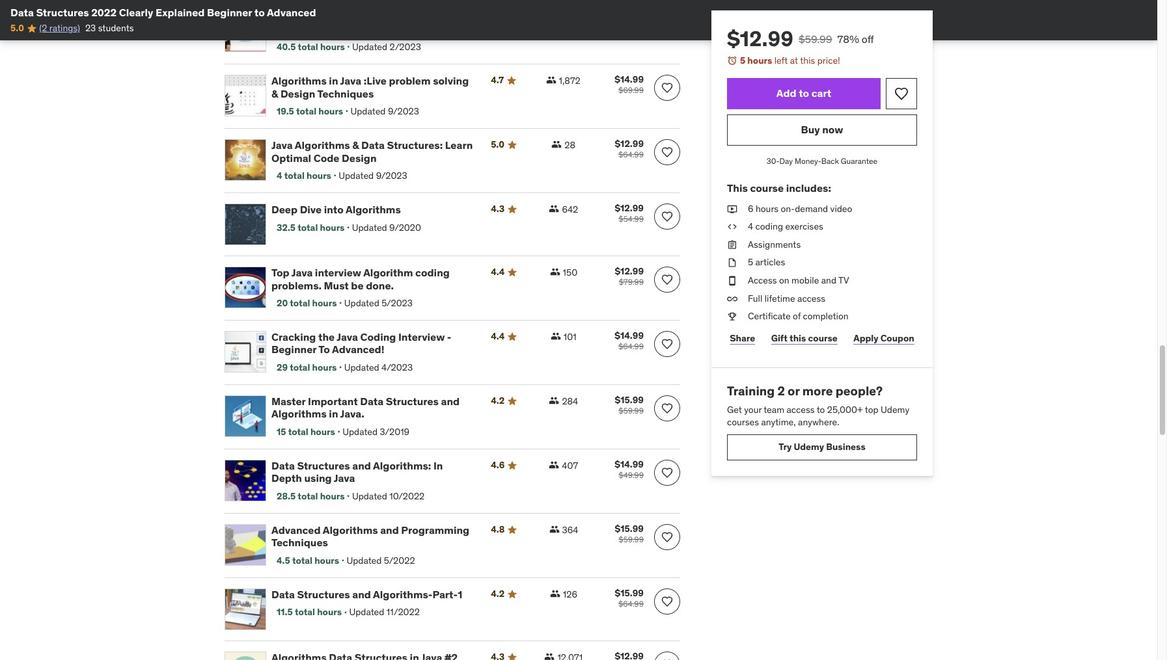 Task type: vqa. For each thing, say whether or not it's contained in the screenshot.
the bottommost beginner
yes



Task type: locate. For each thing, give the bounding box(es) containing it.
xsmall image for access on mobile and tv
[[727, 275, 738, 287]]

2 $15.99 $59.99 from the top
[[615, 524, 644, 545]]

structures for data structures 2022 clearly explained beginner to advanced
[[36, 6, 89, 19]]

data for data structures algorithms in java – secrets to ace leetcode
[[272, 10, 295, 23]]

2
[[778, 383, 785, 399]]

java.
[[340, 408, 364, 421]]

updated 9/2023 for design
[[339, 170, 407, 181]]

0 vertical spatial $59.99
[[799, 33, 832, 46]]

structures up the 3/2019
[[386, 395, 439, 408]]

1 4.2 from the top
[[491, 395, 505, 407]]

algorithms up the 15 total hours
[[272, 408, 327, 421]]

5/2023
[[382, 297, 413, 309]]

$15.99 for data structures and algorithms-part-1
[[615, 588, 644, 600]]

1 horizontal spatial design
[[342, 151, 377, 164]]

this
[[800, 55, 815, 66], [790, 333, 806, 345]]

buy now
[[801, 123, 843, 136]]

126
[[563, 589, 577, 601]]

5 left the articles on the top right of page
[[748, 257, 753, 268]]

2 $15.99 from the top
[[615, 524, 644, 535]]

$15.99 down $49.99
[[615, 524, 644, 535]]

$12.99 $54.99
[[615, 203, 644, 224]]

2 vertical spatial $14.99
[[615, 459, 644, 471]]

and inside the master important data structures and algorithms in java.
[[441, 395, 460, 408]]

$64.99 inside $14.99 $64.99
[[619, 342, 644, 352]]

access down mobile
[[798, 293, 826, 304]]

$15.99
[[615, 395, 644, 406], [615, 524, 644, 535], [615, 588, 644, 600]]

9/2023 for design
[[376, 170, 407, 181]]

$12.99 for $12.99 $54.99
[[615, 203, 644, 214]]

0 vertical spatial 4.4
[[491, 267, 505, 278]]

5 for 5 articles
[[748, 257, 753, 268]]

2 4.2 from the top
[[491, 589, 505, 600]]

hours right 6
[[756, 203, 779, 215]]

and down -
[[441, 395, 460, 408]]

& right code
[[352, 139, 359, 152]]

2 vertical spatial $15.99
[[615, 588, 644, 600]]

4.4 for cracking the java coding interview - beginner to advanced!
[[491, 331, 505, 343]]

1 wishlist image from the top
[[661, 211, 674, 224]]

$14.99 for algorithms in java :live problem solving & design techniques
[[615, 74, 644, 86]]

11.5 total hours
[[277, 607, 342, 619]]

23 students
[[85, 22, 134, 34]]

data inside data structures and algorithms: in depth using java
[[272, 460, 295, 473]]

hours for cracking the java coding interview - beginner to advanced!
[[312, 362, 337, 374]]

hours for data structures and algorithms: in depth using java
[[320, 491, 345, 502]]

4 down 'optimal'
[[277, 170, 282, 181]]

this right "at"
[[800, 55, 815, 66]]

and for advanced algorithms and programming techniques
[[380, 524, 399, 537]]

1 vertical spatial 5
[[748, 257, 753, 268]]

access
[[798, 293, 826, 304], [787, 404, 815, 416]]

$14.99
[[615, 74, 644, 86], [615, 330, 644, 342], [615, 459, 644, 471]]

1 vertical spatial coding
[[415, 267, 450, 280]]

$14.99 $49.99
[[615, 459, 644, 481]]

design inside the java algorithms & data structures: learn optimal code design
[[342, 151, 377, 164]]

1 $15.99 from the top
[[615, 395, 644, 406]]

off
[[862, 33, 874, 46]]

1 vertical spatial beginner
[[272, 343, 317, 356]]

in left java.
[[329, 408, 338, 421]]

3 $14.99 from the top
[[615, 459, 644, 471]]

access down or
[[787, 404, 815, 416]]

techniques
[[317, 87, 374, 100], [272, 537, 328, 550]]

updated for algorithms-
[[349, 607, 384, 619]]

xsmall image left 126
[[550, 589, 560, 600]]

updated down leetcode
[[352, 41, 387, 53]]

advanced algorithms and programming techniques link
[[272, 524, 475, 550]]

1 vertical spatial 5.0
[[491, 139, 505, 151]]

on
[[779, 275, 790, 286]]

5.0 left (2
[[10, 22, 24, 34]]

xsmall image for 5 articles
[[727, 257, 738, 270]]

total for secrets
[[298, 41, 318, 53]]

1 vertical spatial updated 9/2023
[[339, 170, 407, 181]]

or
[[788, 383, 800, 399]]

udemy right top
[[881, 404, 910, 416]]

1 vertical spatial udemy
[[794, 442, 824, 453]]

9/2023 down java algorithms & data structures: learn optimal code design link
[[376, 170, 407, 181]]

0 horizontal spatial 4
[[277, 170, 282, 181]]

1 $15.99 $59.99 from the top
[[615, 395, 644, 416]]

2 $64.99 from the top
[[619, 342, 644, 352]]

1 vertical spatial access
[[787, 404, 815, 416]]

4.2 right 1
[[491, 589, 505, 600]]

hours right 19.5
[[319, 105, 343, 117]]

1 4.4 from the top
[[491, 267, 505, 278]]

now
[[822, 123, 843, 136]]

this right gift on the right
[[790, 333, 806, 345]]

$12.99 right 642
[[615, 203, 644, 214]]

java left ":live"
[[340, 74, 361, 88]]

4 down 6
[[748, 221, 753, 233]]

$15.99 $59.99 for advanced algorithms and programming techniques
[[615, 524, 644, 545]]

1 vertical spatial 4
[[748, 221, 753, 233]]

updated for algorithms:
[[352, 491, 387, 502]]

and down updated 3/2019
[[352, 460, 371, 473]]

total for in
[[288, 426, 309, 438]]

2 $14.99 from the top
[[615, 330, 644, 342]]

0 horizontal spatial design
[[281, 87, 315, 100]]

0 vertical spatial techniques
[[317, 87, 374, 100]]

in inside data structures algorithms in java – secrets to ace leetcode
[[410, 10, 419, 23]]

hours down important
[[311, 426, 335, 438]]

4 for 4 total hours
[[277, 170, 282, 181]]

150
[[563, 267, 578, 279]]

java right using
[[334, 472, 355, 485]]

0 horizontal spatial 5
[[740, 55, 746, 66]]

beginner right explained
[[207, 6, 252, 19]]

top
[[272, 267, 289, 280]]

training 2 or more people? get your team access to 25,000+ top udemy courses anytime, anywhere.
[[727, 383, 910, 429]]

xsmall image for full lifetime access
[[727, 293, 738, 305]]

updated 11/2022
[[349, 607, 420, 619]]

techniques up 4.5 total hours
[[272, 537, 328, 550]]

hours down code
[[307, 170, 331, 181]]

total right 40.5
[[298, 41, 318, 53]]

updated for algorithm
[[344, 297, 379, 309]]

structures up 40.5 total hours
[[297, 10, 350, 23]]

depth
[[272, 472, 302, 485]]

1 vertical spatial 4.4
[[491, 331, 505, 343]]

4.2 up 4.6
[[491, 395, 505, 407]]

wishlist image
[[661, 82, 674, 95], [894, 86, 910, 101], [661, 146, 674, 159], [661, 274, 674, 287], [661, 403, 674, 416], [661, 596, 674, 609], [661, 659, 674, 661]]

data for data structures and algorithms: in depth using java
[[272, 460, 295, 473]]

1 vertical spatial this
[[790, 333, 806, 345]]

java down 19.5
[[272, 139, 293, 152]]

15 total hours
[[277, 426, 335, 438]]

try udemy business link
[[727, 435, 917, 461]]

structures inside data structures algorithms in java – secrets to ace leetcode
[[297, 10, 350, 23]]

course up 6
[[750, 182, 784, 195]]

hours down "into"
[[320, 222, 345, 233]]

1 vertical spatial 4.2
[[491, 589, 505, 600]]

6 hours on-demand video
[[748, 203, 853, 215]]

0 horizontal spatial beginner
[[207, 6, 252, 19]]

updated down java.
[[343, 426, 378, 438]]

$64.99 for -
[[619, 342, 644, 352]]

left
[[775, 55, 788, 66]]

$12.99 down $54.99
[[615, 266, 644, 278]]

wishlist image for master important data structures and algorithms in java.
[[661, 403, 674, 416]]

1 vertical spatial course
[[808, 333, 838, 345]]

updated for structures
[[343, 426, 378, 438]]

0 vertical spatial $64.99
[[619, 150, 644, 160]]

xsmall image
[[546, 75, 556, 86], [727, 203, 738, 216], [549, 204, 560, 214], [727, 221, 738, 234], [727, 257, 738, 270], [727, 293, 738, 305], [551, 332, 561, 342], [549, 525, 560, 535], [545, 653, 555, 661]]

2 wishlist image from the top
[[661, 338, 674, 351]]

xsmall image for 126
[[550, 589, 560, 600]]

0 vertical spatial $15.99
[[615, 395, 644, 406]]

3 $64.99 from the top
[[619, 600, 644, 610]]

xsmall image left "284"
[[549, 396, 560, 406]]

1 vertical spatial techniques
[[272, 537, 328, 550]]

0 vertical spatial $15.99 $59.99
[[615, 395, 644, 416]]

$59.99 inside '$12.99 $59.99 78% off'
[[799, 33, 832, 46]]

cracking the java coding interview - beginner to advanced!
[[272, 331, 452, 356]]

java algorithms & data structures: learn optimal code design
[[272, 139, 473, 164]]

important
[[308, 395, 358, 408]]

$15.99 $59.99 right "284"
[[615, 395, 644, 416]]

1 vertical spatial 9/2023
[[376, 170, 407, 181]]

advanced algorithms and programming techniques
[[272, 524, 470, 550]]

algorithms up 4 total hours
[[295, 139, 350, 152]]

1 vertical spatial $15.99
[[615, 524, 644, 535]]

java right the
[[337, 331, 358, 344]]

xsmall image left 150 on the left top of the page
[[550, 267, 560, 278]]

total for &
[[296, 105, 317, 117]]

0 vertical spatial advanced
[[267, 6, 316, 19]]

1 horizontal spatial 5
[[748, 257, 753, 268]]

0 vertical spatial beginner
[[207, 6, 252, 19]]

assignments
[[748, 239, 801, 251]]

xsmall image left 407
[[549, 460, 560, 471]]

algorithms inside the java algorithms & data structures: learn optimal code design
[[295, 139, 350, 152]]

access
[[748, 275, 777, 286]]

data inside data structures algorithms in java – secrets to ace leetcode
[[272, 10, 295, 23]]

$15.99 for advanced algorithms and programming techniques
[[615, 524, 644, 535]]

3/2019
[[380, 426, 410, 438]]

updated down advanced!
[[344, 362, 379, 374]]

advanced up secrets
[[267, 6, 316, 19]]

& up 19.5
[[272, 87, 278, 100]]

techniques up the 19.5 total hours
[[317, 87, 374, 100]]

total right 4.5
[[292, 555, 313, 567]]

hours for java algorithms & data structures: learn optimal code design
[[307, 170, 331, 181]]

total for optimal
[[284, 170, 305, 181]]

$59.99 up the price!
[[799, 33, 832, 46]]

xsmall image up share
[[727, 311, 738, 323]]

your
[[744, 404, 762, 416]]

$64.99 right 101
[[619, 342, 644, 352]]

$12.99 down $69.99
[[615, 138, 644, 150]]

1 horizontal spatial course
[[808, 333, 838, 345]]

0 vertical spatial access
[[798, 293, 826, 304]]

0 horizontal spatial coding
[[415, 267, 450, 280]]

0 vertical spatial &
[[272, 87, 278, 100]]

in up the 19.5 total hours
[[329, 74, 338, 88]]

0 vertical spatial in
[[410, 10, 419, 23]]

$12.99 $64.99
[[615, 138, 644, 160]]

techniques inside advanced algorithms and programming techniques
[[272, 537, 328, 550]]

java left –
[[421, 10, 442, 23]]

structures up 11.5 total hours
[[297, 589, 350, 602]]

$59.99 up "$15.99 $64.99"
[[619, 535, 644, 545]]

udemy right try
[[794, 442, 824, 453]]

anytime,
[[761, 417, 796, 429]]

32.5
[[277, 222, 296, 233]]

coding up assignments
[[756, 221, 783, 233]]

$12.99
[[727, 25, 794, 52], [615, 138, 644, 150], [615, 203, 644, 214], [615, 266, 644, 278]]

1 vertical spatial $15.99 $59.99
[[615, 524, 644, 545]]

to inside add to cart button
[[799, 87, 809, 100]]

$59.99 for master important data structures and algorithms in java.
[[619, 406, 644, 416]]

total right "11.5"
[[295, 607, 315, 619]]

course down completion
[[808, 333, 838, 345]]

$14.99 right 407
[[615, 459, 644, 471]]

total right 29
[[290, 362, 310, 374]]

ace
[[334, 23, 352, 36]]

1 vertical spatial in
[[329, 74, 338, 88]]

1 vertical spatial &
[[352, 139, 359, 152]]

wishlist image
[[661, 211, 674, 224], [661, 338, 674, 351], [661, 467, 674, 480], [661, 531, 674, 544]]

25,000+
[[827, 404, 863, 416]]

updated down "be" in the left top of the page
[[344, 297, 379, 309]]

java inside top java  interview algorithm coding problems. must be done.
[[291, 267, 313, 280]]

1 $14.99 from the top
[[615, 74, 644, 86]]

try
[[779, 442, 792, 453]]

advanced!
[[332, 343, 384, 356]]

of
[[793, 311, 801, 322]]

wishlist image for cracking the java coding interview - beginner to advanced!
[[661, 338, 674, 351]]

0 horizontal spatial udemy
[[794, 442, 824, 453]]

0 horizontal spatial 5.0
[[10, 22, 24, 34]]

problem
[[389, 74, 431, 88]]

4.4 right -
[[491, 331, 505, 343]]

clearly
[[119, 6, 153, 19]]

total for using
[[298, 491, 318, 502]]

5 right alarm icon
[[740, 55, 746, 66]]

algorithms inside advanced algorithms and programming techniques
[[323, 524, 378, 537]]

xsmall image for 1,872
[[546, 75, 556, 86]]

updated for algorithms
[[352, 222, 387, 233]]

(2 ratings)
[[39, 22, 80, 34]]

coupon
[[881, 333, 915, 345]]

total right 19.5
[[296, 105, 317, 117]]

design right code
[[342, 151, 377, 164]]

algorithms up updated 9/2020
[[346, 203, 401, 216]]

data structures 2022 clearly explained beginner to advanced
[[10, 6, 316, 19]]

hours for advanced algorithms and programming techniques
[[315, 555, 339, 567]]

$14.99 $69.99
[[615, 74, 644, 95]]

$15.99 right 126
[[615, 588, 644, 600]]

hours down data structures and algorithms-part-1
[[317, 607, 342, 619]]

$64.99 inside $12.99 $64.99
[[619, 150, 644, 160]]

1 vertical spatial $59.99
[[619, 406, 644, 416]]

hours down using
[[320, 491, 345, 502]]

$64.99 up '$12.99 $54.99'
[[619, 150, 644, 160]]

$14.99 right 1,872
[[615, 74, 644, 86]]

updated 9/2023 down algorithms in java :live problem solving & design techniques link
[[351, 105, 419, 117]]

2 4.4 from the top
[[491, 331, 505, 343]]

$64.99 inside "$15.99 $64.99"
[[619, 600, 644, 610]]

$64.99 right 126
[[619, 600, 644, 610]]

and inside advanced algorithms and programming techniques
[[380, 524, 399, 537]]

xsmall image
[[552, 140, 562, 150], [727, 239, 738, 252], [550, 267, 560, 278], [727, 275, 738, 287], [727, 311, 738, 323], [549, 396, 560, 406], [549, 460, 560, 471], [550, 589, 560, 600]]

2 vertical spatial $64.99
[[619, 600, 644, 610]]

$15.99 right "284"
[[615, 395, 644, 406]]

4
[[277, 170, 282, 181], [748, 221, 753, 233]]

1 vertical spatial $64.99
[[619, 342, 644, 352]]

updated 9/2023 down java algorithms & data structures: learn optimal code design link
[[339, 170, 407, 181]]

gift this course
[[771, 333, 838, 345]]

1 vertical spatial advanced
[[272, 524, 321, 537]]

algorithms inside algorithms in java :live problem solving & design techniques
[[272, 74, 327, 88]]

$79.99
[[619, 278, 644, 287]]

(2
[[39, 22, 47, 34]]

1 horizontal spatial coding
[[756, 221, 783, 233]]

0 horizontal spatial &
[[272, 87, 278, 100]]

4 wishlist image from the top
[[661, 531, 674, 544]]

3 $15.99 from the top
[[615, 588, 644, 600]]

0 vertical spatial udemy
[[881, 404, 910, 416]]

0 vertical spatial 5
[[740, 55, 746, 66]]

must
[[324, 279, 349, 292]]

xsmall image left assignments
[[727, 239, 738, 252]]

xsmall image left access
[[727, 275, 738, 287]]

and left tv
[[822, 275, 837, 286]]

0 vertical spatial design
[[281, 87, 315, 100]]

course
[[750, 182, 784, 195], [808, 333, 838, 345]]

1 vertical spatial $14.99
[[615, 330, 644, 342]]

hours for data structures and algorithms-part-1
[[317, 607, 342, 619]]

wishlist image for data structures and algorithms: in depth using java
[[661, 467, 674, 480]]

data structures and algorithms-part-1
[[272, 589, 463, 602]]

0 vertical spatial 4.2
[[491, 395, 505, 407]]

anywhere.
[[798, 417, 840, 429]]

updated down algorithms in java :live problem solving & design techniques
[[351, 105, 386, 117]]

total down 'optimal'
[[284, 170, 305, 181]]

java inside data structures and algorithms: in depth using java
[[334, 472, 355, 485]]

algorithms in java :live problem solving & design techniques link
[[272, 74, 475, 100]]

and
[[822, 275, 837, 286], [441, 395, 460, 408], [352, 460, 371, 473], [380, 524, 399, 537], [352, 589, 371, 602]]

share button
[[727, 326, 758, 352]]

total right 15
[[288, 426, 309, 438]]

structures inside data structures and algorithms: in depth using java
[[297, 460, 350, 473]]

29
[[277, 362, 288, 374]]

in up 2/2023
[[410, 10, 419, 23]]

xsmall image for 364
[[549, 525, 560, 535]]

1 $64.99 from the top
[[619, 150, 644, 160]]

algorithms up 'updated 2/2023'
[[352, 10, 407, 23]]

2 vertical spatial in
[[329, 408, 338, 421]]

data structures and algorithms: in depth using java
[[272, 460, 443, 485]]

updated down advanced algorithms and programming techniques
[[347, 555, 382, 567]]

and up updated 5/2022
[[380, 524, 399, 537]]

back
[[822, 156, 839, 166]]

interview
[[398, 331, 445, 344]]

5.0 right learn
[[491, 139, 505, 151]]

course inside 'link'
[[808, 333, 838, 345]]

4.3
[[491, 203, 505, 215]]

4.4 down 4.3
[[491, 267, 505, 278]]

hours down to
[[312, 362, 337, 374]]

4.7
[[491, 74, 504, 86]]

1
[[458, 589, 463, 602]]

structures for data structures algorithms in java – secrets to ace leetcode
[[297, 10, 350, 23]]

1 vertical spatial design
[[342, 151, 377, 164]]

0 vertical spatial updated 9/2023
[[351, 105, 419, 117]]

algorithms inside data structures algorithms in java – secrets to ace leetcode
[[352, 10, 407, 23]]

updated for programming
[[347, 555, 382, 567]]

hours for top java  interview algorithm coding problems. must be done.
[[312, 297, 337, 309]]

0 vertical spatial course
[[750, 182, 784, 195]]

data inside the java algorithms & data structures: learn optimal code design
[[361, 139, 385, 152]]

wishlist image for deep dive into algorithms
[[661, 211, 674, 224]]

certificate
[[748, 311, 791, 322]]

total right 20
[[290, 297, 310, 309]]

1 horizontal spatial &
[[352, 139, 359, 152]]

data structures and algorithms-part-1 link
[[272, 589, 475, 602]]

techniques inside algorithms in java :live problem solving & design techniques
[[317, 87, 374, 100]]

java inside data structures algorithms in java – secrets to ace leetcode
[[421, 10, 442, 23]]

updated down deep dive into algorithms link
[[352, 222, 387, 233]]

1 horizontal spatial udemy
[[881, 404, 910, 416]]

hours right 4.5
[[315, 555, 339, 567]]

java right top
[[291, 267, 313, 280]]

$14.99 down $79.99
[[615, 330, 644, 342]]

4.4 for top java  interview algorithm coding problems. must be done.
[[491, 267, 505, 278]]

0 vertical spatial 4
[[277, 170, 282, 181]]

0 vertical spatial 9/2023
[[388, 105, 419, 117]]

3 wishlist image from the top
[[661, 467, 674, 480]]

algorithms in java :live problem solving & design techniques
[[272, 74, 469, 100]]

advanced inside advanced algorithms and programming techniques
[[272, 524, 321, 537]]

and inside data structures and algorithms: in depth using java
[[352, 460, 371, 473]]

$12.99 $79.99
[[615, 266, 644, 287]]

get
[[727, 404, 742, 416]]

1 horizontal spatial beginner
[[272, 343, 317, 356]]

4 coding exercises
[[748, 221, 824, 233]]

updated down data structures and algorithms: in depth using java link
[[352, 491, 387, 502]]

beginner up 29
[[272, 343, 317, 356]]

1 horizontal spatial 4
[[748, 221, 753, 233]]

0 vertical spatial $14.99
[[615, 74, 644, 86]]

advanced up 4.5 total hours
[[272, 524, 321, 537]]

2 vertical spatial $59.99
[[619, 535, 644, 545]]

30-day money-back guarantee
[[767, 156, 878, 166]]

algorithms
[[352, 10, 407, 23], [272, 74, 327, 88], [295, 139, 350, 152], [346, 203, 401, 216], [272, 408, 327, 421], [323, 524, 378, 537]]



Task type: describe. For each thing, give the bounding box(es) containing it.
certificate of completion
[[748, 311, 849, 322]]

apply coupon
[[854, 333, 915, 345]]

data structures algorithms in java – secrets to ace leetcode link
[[272, 10, 475, 36]]

udemy inside the training 2 or more people? get your team access to 25,000+ top udemy courses anytime, anywhere.
[[881, 404, 910, 416]]

-
[[447, 331, 452, 344]]

updated for in
[[352, 41, 387, 53]]

structures:
[[387, 139, 443, 152]]

algorithm
[[363, 267, 413, 280]]

hours for deep dive into algorithms
[[320, 222, 345, 233]]

algorithms-
[[373, 589, 433, 602]]

updated 3/2019
[[343, 426, 410, 438]]

ratings)
[[49, 22, 80, 34]]

optimal
[[272, 151, 311, 164]]

xsmall image for 28
[[552, 140, 562, 150]]

into
[[324, 203, 344, 216]]

xsmall image for 642
[[549, 204, 560, 214]]

to inside data structures algorithms in java – secrets to ace leetcode
[[321, 23, 332, 36]]

in
[[434, 460, 443, 473]]

problems.
[[272, 279, 322, 292]]

code
[[314, 151, 340, 164]]

share
[[730, 333, 755, 345]]

hours for master important data structures and algorithms in java.
[[311, 426, 335, 438]]

5 for 5 hours left at this price!
[[740, 55, 746, 66]]

$54.99
[[619, 214, 644, 224]]

updated for data
[[339, 170, 374, 181]]

java inside the cracking the java coding interview - beginner to advanced!
[[337, 331, 358, 344]]

wishlist image for java algorithms & data structures: learn optimal code design
[[661, 146, 674, 159]]

28.5
[[277, 491, 296, 502]]

2022
[[91, 6, 117, 19]]

$69.99
[[619, 86, 644, 95]]

4/2023
[[382, 362, 413, 374]]

$14.99 $64.99
[[615, 330, 644, 352]]

structures inside the master important data structures and algorithms in java.
[[386, 395, 439, 408]]

& inside the java algorithms & data structures: learn optimal code design
[[352, 139, 359, 152]]

algorithms inside deep dive into algorithms link
[[346, 203, 401, 216]]

$15.99 for master important data structures and algorithms in java.
[[615, 395, 644, 406]]

23
[[85, 22, 96, 34]]

$15.99 $64.99
[[615, 588, 644, 610]]

xsmall image for 150
[[550, 267, 560, 278]]

hours for data structures algorithms in java – secrets to ace leetcode
[[320, 41, 345, 53]]

apply
[[854, 333, 879, 345]]

to
[[319, 343, 330, 356]]

demand
[[795, 203, 828, 215]]

–
[[444, 10, 451, 23]]

hours for algorithms in java :live problem solving & design techniques
[[319, 105, 343, 117]]

lifetime
[[765, 293, 795, 304]]

& inside algorithms in java :live problem solving & design techniques
[[272, 87, 278, 100]]

java algorithms & data structures: learn optimal code design link
[[272, 139, 475, 165]]

$14.99 for data structures and algorithms: in depth using java
[[615, 459, 644, 471]]

secrets
[[272, 23, 319, 36]]

:live
[[364, 74, 387, 88]]

30-
[[767, 156, 780, 166]]

$12.99 for $12.99 $64.99
[[615, 138, 644, 150]]

and for data structures and algorithms-part-1
[[352, 589, 371, 602]]

beginner inside the cracking the java coding interview - beginner to advanced!
[[272, 343, 317, 356]]

day
[[780, 156, 793, 166]]

master important data structures and algorithms in java.
[[272, 395, 460, 421]]

xsmall image for 284
[[549, 396, 560, 406]]

algorithms:
[[373, 460, 431, 473]]

$12.99 for $12.99 $79.99
[[615, 266, 644, 278]]

access on mobile and tv
[[748, 275, 849, 286]]

wishlist image for top java  interview algorithm coding problems. must be done.
[[661, 274, 674, 287]]

20
[[277, 297, 288, 309]]

$64.99 for learn
[[619, 150, 644, 160]]

updated for :live
[[351, 105, 386, 117]]

0 vertical spatial 5.0
[[10, 22, 24, 34]]

total for beginner
[[290, 362, 310, 374]]

updated 9/2023 for techniques
[[351, 105, 419, 117]]

students
[[98, 22, 134, 34]]

coding inside top java  interview algorithm coding problems. must be done.
[[415, 267, 450, 280]]

0 horizontal spatial course
[[750, 182, 784, 195]]

$15.99 $59.99 for master important data structures and algorithms in java.
[[615, 395, 644, 416]]

101
[[564, 332, 577, 343]]

xsmall image for assignments
[[727, 239, 738, 252]]

642
[[562, 204, 578, 216]]

cracking
[[272, 331, 316, 344]]

$59.99 for advanced algorithms and programming techniques
[[619, 535, 644, 545]]

4.2 for data structures and algorithms-part-1
[[491, 589, 505, 600]]

on-
[[781, 203, 795, 215]]

19.5
[[277, 105, 294, 117]]

top java  interview algorithm coding problems. must be done.
[[272, 267, 450, 292]]

total for must
[[290, 297, 310, 309]]

4.6
[[491, 460, 505, 472]]

cracking the java coding interview - beginner to advanced! link
[[272, 331, 475, 357]]

updated 2/2023
[[352, 41, 421, 53]]

cart
[[812, 87, 832, 100]]

4.5 total hours
[[277, 555, 339, 567]]

to inside the training 2 or more people? get your team access to 25,000+ top udemy courses anytime, anywhere.
[[817, 404, 825, 416]]

15
[[277, 426, 286, 438]]

in inside algorithms in java :live problem solving & design techniques
[[329, 74, 338, 88]]

java inside the java algorithms & data structures: learn optimal code design
[[272, 139, 293, 152]]

xsmall image for 101
[[551, 332, 561, 342]]

1 horizontal spatial 5.0
[[491, 139, 505, 151]]

this inside gift this course 'link'
[[790, 333, 806, 345]]

xsmall image for 407
[[549, 460, 560, 471]]

hours left left
[[748, 55, 772, 66]]

dive
[[300, 203, 322, 216]]

0 vertical spatial coding
[[756, 221, 783, 233]]

structures for data structures and algorithms-part-1
[[297, 589, 350, 602]]

total down dive
[[298, 222, 318, 233]]

4 for 4 coding exercises
[[748, 221, 753, 233]]

be
[[351, 279, 364, 292]]

$64.99 for 1
[[619, 600, 644, 610]]

alarm image
[[727, 55, 738, 66]]

xsmall image for 6 hours on-demand video
[[727, 203, 738, 216]]

deep dive into algorithms link
[[272, 203, 475, 216]]

gift
[[771, 333, 788, 345]]

9/2023 for techniques
[[388, 105, 419, 117]]

20 total hours
[[277, 297, 337, 309]]

and for data structures and algorithms: in depth using java
[[352, 460, 371, 473]]

data inside the master important data structures and algorithms in java.
[[360, 395, 384, 408]]

407
[[562, 460, 578, 472]]

top
[[865, 404, 879, 416]]

0 vertical spatial this
[[800, 55, 815, 66]]

wishlist image for advanced algorithms and programming techniques
[[661, 531, 674, 544]]

5 articles
[[748, 257, 785, 268]]

full
[[748, 293, 763, 304]]

11.5
[[277, 607, 293, 619]]

add
[[777, 87, 797, 100]]

40.5 total hours
[[277, 41, 345, 53]]

wishlist image for algorithms in java :live problem solving & design techniques
[[661, 82, 674, 95]]

in inside the master important data structures and algorithms in java.
[[329, 408, 338, 421]]

10/2022
[[390, 491, 425, 502]]

xsmall image for 4 coding exercises
[[727, 221, 738, 234]]

updated for coding
[[344, 362, 379, 374]]

28
[[565, 140, 576, 151]]

xsmall image for certificate of completion
[[727, 311, 738, 323]]

9/2020
[[389, 222, 421, 233]]

business
[[826, 442, 866, 453]]

structures for data structures and algorithms: in depth using java
[[297, 460, 350, 473]]

data for data structures 2022 clearly explained beginner to advanced
[[10, 6, 34, 19]]

data for data structures and algorithms-part-1
[[272, 589, 295, 602]]

design inside algorithms in java :live problem solving & design techniques
[[281, 87, 315, 100]]

$12.99 for $12.99 $59.99 78% off
[[727, 25, 794, 52]]

price!
[[818, 55, 840, 66]]

4.2 for master important data structures and algorithms in java.
[[491, 395, 505, 407]]

exercises
[[786, 221, 824, 233]]

5/2022
[[384, 555, 415, 567]]

completion
[[803, 311, 849, 322]]

wishlist image for data structures and algorithms-part-1
[[661, 596, 674, 609]]

algorithms inside the master important data structures and algorithms in java.
[[272, 408, 327, 421]]

$14.99 for cracking the java coding interview - beginner to advanced!
[[615, 330, 644, 342]]

access inside the training 2 or more people? get your team access to 25,000+ top udemy courses anytime, anywhere.
[[787, 404, 815, 416]]

leetcode
[[355, 23, 402, 36]]

java inside algorithms in java :live problem solving & design techniques
[[340, 74, 361, 88]]

deep dive into algorithms
[[272, 203, 401, 216]]



